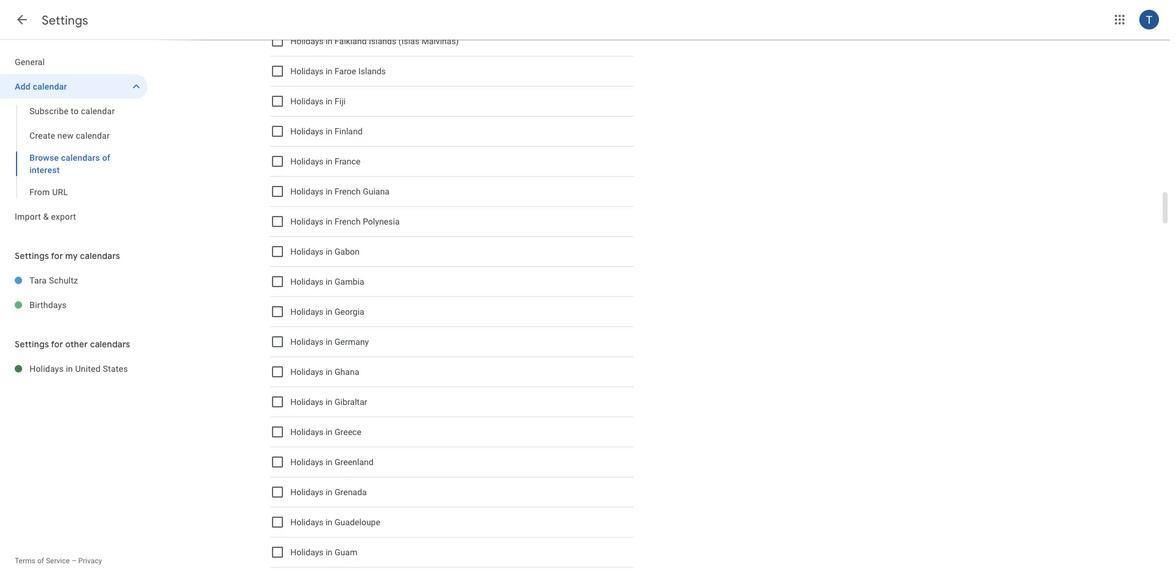 Task type: locate. For each thing, give the bounding box(es) containing it.
holidays down holidays in ghana
[[291, 397, 324, 407]]

0 vertical spatial french
[[335, 187, 361, 197]]

islands right faroe
[[359, 66, 386, 76]]

2 vertical spatial settings
[[15, 339, 49, 350]]

holidays inside 'link'
[[29, 364, 64, 374]]

export
[[51, 212, 76, 222]]

group
[[0, 99, 147, 205]]

birthdays
[[29, 300, 67, 310]]

holidays down "holidays in greenland"
[[291, 488, 324, 498]]

0 vertical spatial settings
[[42, 12, 88, 28]]

tree item
[[270, 568, 634, 571]]

subscribe to calendar
[[29, 106, 115, 116]]

calendars
[[61, 153, 100, 163], [80, 251, 120, 262], [90, 339, 130, 350]]

in for holidays in fiji
[[326, 96, 333, 106]]

holidays down holidays in gibraltar
[[291, 427, 324, 438]]

calendars inside browse calendars of interest
[[61, 153, 100, 163]]

islands left (islas
[[369, 36, 397, 46]]

in
[[326, 36, 333, 46], [326, 66, 333, 76], [326, 96, 333, 106], [326, 126, 333, 137], [326, 157, 333, 167], [326, 187, 333, 197], [326, 217, 333, 227], [326, 247, 333, 257], [326, 277, 333, 287], [326, 307, 333, 317], [326, 337, 333, 347], [66, 364, 73, 374], [326, 367, 333, 377], [326, 397, 333, 407], [326, 427, 333, 438], [326, 458, 333, 468], [326, 488, 333, 498], [326, 518, 333, 528], [326, 548, 333, 558]]

for
[[51, 251, 63, 262], [51, 339, 63, 350]]

1 french from the top
[[335, 187, 361, 197]]

holidays down holidays in fiji
[[291, 126, 324, 137]]

states
[[103, 364, 128, 374]]

holidays for holidays in ghana
[[291, 367, 324, 377]]

for left other
[[51, 339, 63, 350]]

in for holidays in gabon
[[326, 247, 333, 257]]

greece
[[335, 427, 362, 438]]

holidays for holidays in guam
[[291, 548, 324, 558]]

settings
[[42, 12, 88, 28], [15, 251, 49, 262], [15, 339, 49, 350]]

tara
[[29, 276, 47, 286]]

holidays up the holidays in guam
[[291, 518, 324, 528]]

1 vertical spatial for
[[51, 339, 63, 350]]

add calendar tree item
[[0, 74, 147, 99]]

holidays for holidays in falkland islands (islas malvinas)
[[291, 36, 324, 46]]

create
[[29, 131, 55, 141]]

in left the ghana
[[326, 367, 333, 377]]

holidays down holidays in gabon on the top left
[[291, 277, 324, 287]]

calendar right to
[[81, 106, 115, 116]]

holidays in gambia
[[291, 277, 365, 287]]

grenada
[[335, 488, 367, 498]]

united
[[75, 364, 101, 374]]

french up 'gabon'
[[335, 217, 361, 227]]

0 vertical spatial islands
[[369, 36, 397, 46]]

of inside browse calendars of interest
[[102, 153, 110, 163]]

settings down birthdays
[[15, 339, 49, 350]]

group containing subscribe to calendar
[[0, 99, 147, 205]]

calendars up states
[[90, 339, 130, 350]]

in left fiji
[[326, 96, 333, 106]]

calendars down create new calendar
[[61, 153, 100, 163]]

general
[[15, 57, 45, 67]]

add calendar
[[15, 81, 67, 92]]

holidays down holidays in france
[[291, 187, 324, 197]]

greenland
[[335, 458, 374, 468]]

holidays for holidays in faroe islands
[[291, 66, 324, 76]]

from
[[29, 187, 50, 197]]

from url
[[29, 187, 68, 197]]

in left "germany"
[[326, 337, 333, 347]]

1 vertical spatial calendar
[[81, 106, 115, 116]]

0 vertical spatial calendars
[[61, 153, 100, 163]]

holidays in guadeloupe
[[291, 518, 381, 528]]

holidays in gibraltar
[[291, 397, 368, 407]]

in for holidays in grenada
[[326, 488, 333, 498]]

settings for settings for other calendars
[[15, 339, 49, 350]]

tree containing general
[[0, 50, 147, 229]]

holidays in georgia
[[291, 307, 365, 317]]

calendars for my
[[80, 251, 120, 262]]

in for holidays in gambia
[[326, 277, 333, 287]]

calendar right 'new'
[[76, 131, 110, 141]]

privacy
[[78, 557, 102, 566]]

holidays left fiji
[[291, 96, 324, 106]]

holidays in gabon
[[291, 247, 360, 257]]

for left my
[[51, 251, 63, 262]]

birthdays link
[[29, 293, 147, 318]]

browse calendars of interest
[[29, 153, 110, 175]]

terms of service – privacy
[[15, 557, 102, 566]]

holidays down holidays in greece
[[291, 458, 324, 468]]

in left the georgia
[[326, 307, 333, 317]]

holidays in french polynesia
[[291, 217, 400, 227]]

calendar up subscribe
[[33, 81, 67, 92]]

2 for from the top
[[51, 339, 63, 350]]

2 french from the top
[[335, 217, 361, 227]]

of
[[102, 153, 110, 163], [37, 557, 44, 566]]

in for holidays in greenland
[[326, 458, 333, 468]]

holidays up holidays in faroe islands
[[291, 36, 324, 46]]

of down create new calendar
[[102, 153, 110, 163]]

islands
[[369, 36, 397, 46], [359, 66, 386, 76]]

0 horizontal spatial of
[[37, 557, 44, 566]]

in left gibraltar
[[326, 397, 333, 407]]

in left guam on the bottom of page
[[326, 548, 333, 558]]

holidays up holidays in gabon on the top left
[[291, 217, 324, 227]]

holidays up holidays in fiji
[[291, 66, 324, 76]]

ghana
[[335, 367, 360, 377]]

in left gambia on the left
[[326, 277, 333, 287]]

go back image
[[15, 12, 29, 27]]

gabon
[[335, 247, 360, 257]]

holidays
[[291, 36, 324, 46], [291, 66, 324, 76], [291, 96, 324, 106], [291, 126, 324, 137], [291, 157, 324, 167], [291, 187, 324, 197], [291, 217, 324, 227], [291, 247, 324, 257], [291, 277, 324, 287], [291, 307, 324, 317], [291, 337, 324, 347], [29, 364, 64, 374], [291, 367, 324, 377], [291, 397, 324, 407], [291, 427, 324, 438], [291, 458, 324, 468], [291, 488, 324, 498], [291, 518, 324, 528], [291, 548, 324, 558]]

1 vertical spatial islands
[[359, 66, 386, 76]]

tree
[[0, 50, 147, 229]]

in inside 'link'
[[66, 364, 73, 374]]

in for holidays in france
[[326, 157, 333, 167]]

1 vertical spatial french
[[335, 217, 361, 227]]

holidays up holidays in ghana
[[291, 337, 324, 347]]

1 vertical spatial calendars
[[80, 251, 120, 262]]

in left greenland
[[326, 458, 333, 468]]

holidays in united states tree item
[[0, 357, 147, 382]]

holidays down holidays in gambia
[[291, 307, 324, 317]]

calendars right my
[[80, 251, 120, 262]]

holidays for holidays in finland
[[291, 126, 324, 137]]

in for holidays in french guiana
[[326, 187, 333, 197]]

1 horizontal spatial of
[[102, 153, 110, 163]]

holidays down holidays in finland at the top of page
[[291, 157, 324, 167]]

calendar for subscribe to calendar
[[81, 106, 115, 116]]

holidays in united states
[[29, 364, 128, 374]]

in left 'gabon'
[[326, 247, 333, 257]]

0 vertical spatial calendar
[[33, 81, 67, 92]]

in left falkland
[[326, 36, 333, 46]]

in for holidays in french polynesia
[[326, 217, 333, 227]]

1 for from the top
[[51, 251, 63, 262]]

birthdays tree item
[[0, 293, 147, 318]]

fiji
[[335, 96, 346, 106]]

in up holidays in gabon on the top left
[[326, 217, 333, 227]]

holidays up holidays in gambia
[[291, 247, 324, 257]]

gibraltar
[[335, 397, 368, 407]]

1 vertical spatial settings
[[15, 251, 49, 262]]

holidays left guam on the bottom of page
[[291, 548, 324, 558]]

in left france
[[326, 157, 333, 167]]

french left guiana
[[335, 187, 361, 197]]

0 vertical spatial of
[[102, 153, 110, 163]]

in for holidays in ghana
[[326, 367, 333, 377]]

holidays for holidays in germany
[[291, 337, 324, 347]]

in left finland
[[326, 126, 333, 137]]

settings for other calendars
[[15, 339, 130, 350]]

settings up tara
[[15, 251, 49, 262]]

for for other
[[51, 339, 63, 350]]

settings for my calendars
[[15, 251, 120, 262]]

2 vertical spatial calendars
[[90, 339, 130, 350]]

holidays for holidays in georgia
[[291, 307, 324, 317]]

holidays in united states link
[[29, 357, 147, 382]]

in left the guadeloupe
[[326, 518, 333, 528]]

calendar
[[33, 81, 67, 92], [81, 106, 115, 116], [76, 131, 110, 141]]

settings heading
[[42, 12, 88, 28]]

in left faroe
[[326, 66, 333, 76]]

in left greece in the bottom left of the page
[[326, 427, 333, 438]]

&
[[43, 212, 49, 222]]

subscribe
[[29, 106, 69, 116]]

terms
[[15, 557, 35, 566]]

holidays in french guiana
[[291, 187, 390, 197]]

settings for settings
[[42, 12, 88, 28]]

2 vertical spatial calendar
[[76, 131, 110, 141]]

french
[[335, 187, 361, 197], [335, 217, 361, 227]]

in left united
[[66, 364, 73, 374]]

holidays up holidays in gibraltar
[[291, 367, 324, 377]]

holidays down settings for other calendars
[[29, 364, 64, 374]]

in down holidays in france
[[326, 187, 333, 197]]

settings right "go back" icon
[[42, 12, 88, 28]]

create new calendar
[[29, 131, 110, 141]]

of right terms
[[37, 557, 44, 566]]

in left grenada
[[326, 488, 333, 498]]

in for holidays in georgia
[[326, 307, 333, 317]]

french for guiana
[[335, 187, 361, 197]]

0 vertical spatial for
[[51, 251, 63, 262]]



Task type: vqa. For each thing, say whether or not it's contained in the screenshot.
the topmost Event
no



Task type: describe. For each thing, give the bounding box(es) containing it.
islands for faroe
[[359, 66, 386, 76]]

1 vertical spatial of
[[37, 557, 44, 566]]

gambia
[[335, 277, 365, 287]]

calendar inside tree item
[[33, 81, 67, 92]]

holidays for holidays in fiji
[[291, 96, 324, 106]]

france
[[335, 157, 361, 167]]

holidays for holidays in grenada
[[291, 488, 324, 498]]

browse
[[29, 153, 59, 163]]

holidays in grenada
[[291, 488, 367, 498]]

holidays in faroe islands
[[291, 66, 386, 76]]

faroe
[[335, 66, 356, 76]]

new
[[58, 131, 74, 141]]

french for polynesia
[[335, 217, 361, 227]]

georgia
[[335, 307, 365, 317]]

–
[[72, 557, 76, 566]]

settings for settings for my calendars
[[15, 251, 49, 262]]

falkland
[[335, 36, 367, 46]]

guiana
[[363, 187, 390, 197]]

holidays for holidays in france
[[291, 157, 324, 167]]

in for holidays in greece
[[326, 427, 333, 438]]

malvinas)
[[422, 36, 459, 46]]

finland
[[335, 126, 363, 137]]

privacy link
[[78, 557, 102, 566]]

holidays in greece
[[291, 427, 362, 438]]

calendars for other
[[90, 339, 130, 350]]

holidays for holidays in guadeloupe
[[291, 518, 324, 528]]

my
[[65, 251, 78, 262]]

holidays in france
[[291, 157, 361, 167]]

in for holidays in germany
[[326, 337, 333, 347]]

schultz
[[49, 276, 78, 286]]

in for holidays in finland
[[326, 126, 333, 137]]

calendar for create new calendar
[[76, 131, 110, 141]]

interest
[[29, 165, 60, 175]]

germany
[[335, 337, 369, 347]]

in for holidays in falkland islands (islas malvinas)
[[326, 36, 333, 46]]

in for holidays in gibraltar
[[326, 397, 333, 407]]

holidays for holidays in greenland
[[291, 458, 324, 468]]

in for holidays in guadeloupe
[[326, 518, 333, 528]]

polynesia
[[363, 217, 400, 227]]

add
[[15, 81, 31, 92]]

holidays for holidays in french polynesia
[[291, 217, 324, 227]]

(islas
[[399, 36, 420, 46]]

holidays in germany
[[291, 337, 369, 347]]

holidays in ghana
[[291, 367, 360, 377]]

holidays in fiji
[[291, 96, 346, 106]]

holidays for holidays in united states
[[29, 364, 64, 374]]

for for my
[[51, 251, 63, 262]]

holidays for holidays in gambia
[[291, 277, 324, 287]]

tara schultz
[[29, 276, 78, 286]]

islands for falkland
[[369, 36, 397, 46]]

in for holidays in guam
[[326, 548, 333, 558]]

holidays in guam
[[291, 548, 358, 558]]

holidays in greenland
[[291, 458, 374, 468]]

terms of service link
[[15, 557, 70, 566]]

holidays for holidays in greece
[[291, 427, 324, 438]]

holidays in finland
[[291, 126, 363, 137]]

holidays for holidays in french guiana
[[291, 187, 324, 197]]

guam
[[335, 548, 358, 558]]

in for holidays in united states
[[66, 364, 73, 374]]

import & export
[[15, 212, 76, 222]]

other
[[65, 339, 88, 350]]

holidays for holidays in gabon
[[291, 247, 324, 257]]

settings for my calendars tree
[[0, 268, 147, 318]]

guadeloupe
[[335, 518, 381, 528]]

url
[[52, 187, 68, 197]]

holidays in falkland islands (islas malvinas)
[[291, 36, 459, 46]]

tara schultz tree item
[[0, 268, 147, 293]]

service
[[46, 557, 70, 566]]

import
[[15, 212, 41, 222]]

to
[[71, 106, 79, 116]]

in for holidays in faroe islands
[[326, 66, 333, 76]]

holidays for holidays in gibraltar
[[291, 397, 324, 407]]



